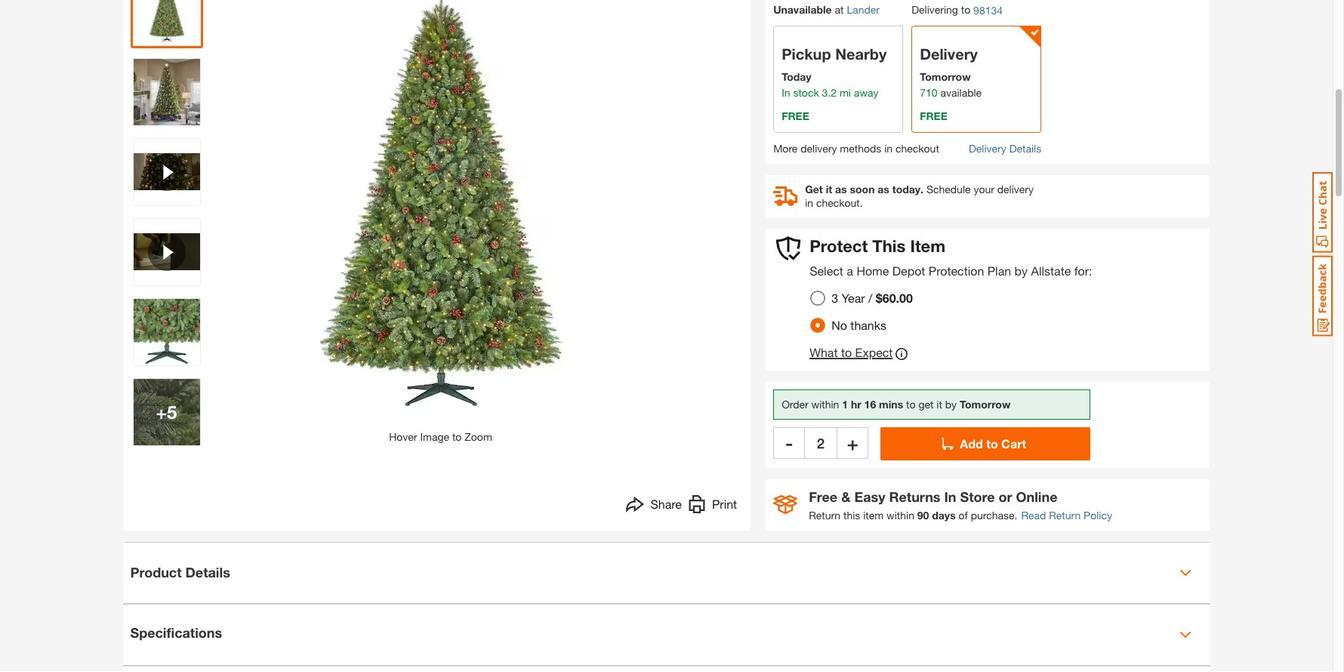 Task type: locate. For each thing, give the bounding box(es) containing it.
tomorrow up available
[[920, 70, 971, 83]]

today.
[[893, 183, 924, 196]]

product details
[[130, 564, 230, 581]]

0 vertical spatial by
[[1015, 263, 1028, 278]]

1 vertical spatial tomorrow
[[960, 398, 1011, 411]]

as up checkout.
[[835, 183, 847, 196]]

home accents holiday pre lit christmas trees 23pg90123 40.2 image
[[133, 299, 200, 365]]

no thanks
[[832, 318, 887, 332]]

or
[[999, 489, 1013, 505]]

delivery details
[[969, 142, 1042, 155]]

to for what
[[841, 345, 852, 359]]

delivery right more
[[801, 142, 837, 155]]

0 horizontal spatial free
[[782, 110, 809, 123]]

+ 5
[[156, 402, 177, 423]]

by right get
[[945, 398, 957, 411]]

by right plan
[[1015, 263, 1028, 278]]

in
[[885, 142, 893, 155], [805, 197, 814, 209]]

product details button
[[123, 543, 1210, 603]]

specifications
[[130, 624, 222, 641]]

within left 90
[[887, 509, 915, 522]]

mi
[[840, 86, 851, 99]]

option group
[[805, 285, 925, 339]]

0 horizontal spatial delivery
[[801, 142, 837, 155]]

1 vertical spatial by
[[945, 398, 957, 411]]

as right soon
[[878, 183, 890, 196]]

delivery tomorrow 710 available
[[920, 46, 982, 99]]

1 vertical spatial in
[[945, 489, 957, 505]]

+
[[156, 402, 167, 423], [847, 433, 858, 454]]

details for product details
[[185, 564, 230, 581]]

checkout.
[[816, 197, 863, 209]]

0 vertical spatial in
[[885, 142, 893, 155]]

delivery inside delivery details button
[[969, 142, 1007, 155]]

easy
[[855, 489, 886, 505]]

1 vertical spatial +
[[847, 433, 858, 454]]

0 horizontal spatial in
[[782, 86, 791, 99]]

0 vertical spatial delivery
[[801, 142, 837, 155]]

0 horizontal spatial in
[[805, 197, 814, 209]]

delivery right your
[[998, 183, 1034, 196]]

0 horizontal spatial as
[[835, 183, 847, 196]]

0 vertical spatial delivery
[[920, 46, 978, 63]]

free down stock
[[782, 110, 809, 123]]

schedule your delivery in checkout.
[[805, 183, 1034, 209]]

by
[[1015, 263, 1028, 278], [945, 398, 957, 411]]

return
[[809, 509, 841, 522], [1049, 509, 1081, 522]]

unavailable at lander
[[774, 3, 880, 16]]

delivery up your
[[969, 142, 1007, 155]]

it
[[826, 183, 833, 196], [937, 398, 942, 411]]

to right what at the right
[[841, 345, 852, 359]]

+ inside button
[[847, 433, 858, 454]]

1 horizontal spatial details
[[1010, 142, 1042, 155]]

1 horizontal spatial as
[[878, 183, 890, 196]]

feedback link image
[[1313, 255, 1333, 337]]

0 vertical spatial +
[[156, 402, 167, 423]]

0 vertical spatial tomorrow
[[920, 70, 971, 83]]

details
[[1010, 142, 1042, 155], [185, 564, 230, 581]]

1 horizontal spatial by
[[1015, 263, 1028, 278]]

more delivery methods in checkout
[[774, 142, 939, 155]]

1 horizontal spatial delivery
[[998, 183, 1034, 196]]

1 horizontal spatial in
[[945, 489, 957, 505]]

1 horizontal spatial within
[[887, 509, 915, 522]]

delivery up available
[[920, 46, 978, 63]]

hr
[[851, 398, 862, 411]]

in down today
[[782, 86, 791, 99]]

tomorrow
[[920, 70, 971, 83], [960, 398, 1011, 411]]

in inside free & easy returns in store or online return this item within 90 days of purchase. read return policy
[[945, 489, 957, 505]]

returns
[[889, 489, 941, 505]]

in up days
[[945, 489, 957, 505]]

live chat image
[[1313, 172, 1333, 253]]

more
[[774, 142, 798, 155]]

in inside schedule your delivery in checkout.
[[805, 197, 814, 209]]

2 return from the left
[[1049, 509, 1081, 522]]

0 horizontal spatial details
[[185, 564, 230, 581]]

protection
[[929, 263, 984, 278]]

to left 98134 "link"
[[961, 3, 971, 16]]

1 vertical spatial within
[[887, 509, 915, 522]]

to inside 'delivering to 98134'
[[961, 3, 971, 16]]

expect
[[855, 345, 893, 359]]

1 free from the left
[[782, 110, 809, 123]]

year
[[842, 291, 865, 305]]

98134 link
[[974, 2, 1003, 18]]

1 vertical spatial delivery
[[969, 142, 1007, 155]]

home accents holiday pre lit christmas trees 23pg90123 64.0 image
[[133, 0, 200, 45]]

hover
[[389, 430, 417, 443]]

None field
[[805, 427, 837, 459]]

tomorrow inside delivery tomorrow 710 available
[[920, 70, 971, 83]]

to right add
[[987, 436, 998, 451]]

within
[[812, 398, 839, 411], [887, 509, 915, 522]]

1 horizontal spatial return
[[1049, 509, 1081, 522]]

soon
[[850, 183, 875, 196]]

-
[[786, 433, 793, 454]]

free down 710
[[920, 110, 948, 123]]

return right read at the bottom of the page
[[1049, 509, 1081, 522]]

1 vertical spatial in
[[805, 197, 814, 209]]

a
[[847, 263, 853, 278]]

item
[[864, 509, 884, 522]]

0 horizontal spatial +
[[156, 402, 167, 423]]

$60.00
[[876, 291, 913, 305]]

delivery inside delivery tomorrow 710 available
[[920, 46, 978, 63]]

to for add
[[987, 436, 998, 451]]

delivery for delivery tomorrow 710 available
[[920, 46, 978, 63]]

0 vertical spatial it
[[826, 183, 833, 196]]

free & easy returns in store or online return this item within 90 days of purchase. read return policy
[[809, 489, 1113, 522]]

0 horizontal spatial return
[[809, 509, 841, 522]]

/
[[869, 291, 873, 305]]

icon image
[[774, 496, 798, 515]]

1 vertical spatial details
[[185, 564, 230, 581]]

+ button
[[837, 427, 869, 459]]

add
[[960, 436, 983, 451]]

in
[[782, 86, 791, 99], [945, 489, 957, 505]]

in right methods
[[885, 142, 893, 155]]

caret image
[[1179, 629, 1192, 641]]

3
[[832, 291, 838, 305]]

tomorrow up add to cart button
[[960, 398, 1011, 411]]

within left 1
[[812, 398, 839, 411]]

0 vertical spatial in
[[782, 86, 791, 99]]

90
[[918, 509, 929, 522]]

1 horizontal spatial it
[[937, 398, 942, 411]]

delivery inside schedule your delivery in checkout.
[[998, 183, 1034, 196]]

hover image to zoom button
[[214, 0, 667, 445]]

1 vertical spatial delivery
[[998, 183, 1034, 196]]

free
[[782, 110, 809, 123], [920, 110, 948, 123]]

1 return from the left
[[809, 509, 841, 522]]

share
[[651, 497, 682, 511]]

1 horizontal spatial in
[[885, 142, 893, 155]]

0 vertical spatial details
[[1010, 142, 1042, 155]]

0 vertical spatial within
[[812, 398, 839, 411]]

cart
[[1002, 436, 1026, 451]]

delivery
[[801, 142, 837, 155], [998, 183, 1034, 196]]

order
[[782, 398, 809, 411]]

allstate
[[1031, 263, 1071, 278]]

1 horizontal spatial +
[[847, 433, 858, 454]]

2 free from the left
[[920, 110, 948, 123]]

read
[[1021, 509, 1046, 522]]

return down free
[[809, 509, 841, 522]]

1 as from the left
[[835, 183, 847, 196]]

by inside protect this item select a home depot protection plan by allstate for:
[[1015, 263, 1028, 278]]

as
[[835, 183, 847, 196], [878, 183, 890, 196]]

1 horizontal spatial free
[[920, 110, 948, 123]]

in down get
[[805, 197, 814, 209]]

free
[[809, 489, 838, 505]]

unavailable
[[774, 3, 832, 16]]

0 horizontal spatial by
[[945, 398, 957, 411]]



Task type: vqa. For each thing, say whether or not it's contained in the screenshot.
our
no



Task type: describe. For each thing, give the bounding box(es) containing it.
to left zoom at the left of page
[[452, 430, 462, 443]]

select
[[810, 263, 844, 278]]

get
[[805, 183, 823, 196]]

product
[[130, 564, 182, 581]]

free for tomorrow
[[920, 110, 948, 123]]

caret image
[[1179, 567, 1192, 579]]

print button
[[688, 495, 737, 517]]

stock
[[793, 86, 819, 99]]

delivering
[[912, 3, 958, 16]]

nearby
[[836, 46, 887, 63]]

this
[[844, 509, 861, 522]]

specifications button
[[123, 605, 1210, 665]]

for:
[[1075, 263, 1093, 278]]

print
[[712, 497, 737, 511]]

checkout
[[896, 142, 939, 155]]

1
[[842, 398, 848, 411]]

available
[[941, 86, 982, 99]]

by for 1
[[945, 398, 957, 411]]

pickup nearby today in stock 3.2 mi away
[[782, 46, 887, 99]]

2 as from the left
[[878, 183, 890, 196]]

online
[[1016, 489, 1058, 505]]

3 year / $60.00
[[832, 291, 913, 305]]

delivering to 98134
[[912, 3, 1003, 17]]

your
[[974, 183, 995, 196]]

protect this item select a home depot protection plan by allstate for:
[[810, 237, 1093, 278]]

option group containing 3 year /
[[805, 285, 925, 339]]

by for item
[[1015, 263, 1028, 278]]

schedule
[[927, 183, 971, 196]]

of
[[959, 509, 968, 522]]

away
[[854, 86, 879, 99]]

in inside pickup nearby today in stock 3.2 mi away
[[782, 86, 791, 99]]

free for nearby
[[782, 110, 809, 123]]

to for delivering
[[961, 3, 971, 16]]

lander button
[[847, 3, 880, 16]]

3.2
[[822, 86, 837, 99]]

6329914715112 image
[[133, 219, 200, 285]]

this
[[873, 237, 906, 256]]

thanks
[[851, 318, 887, 332]]

- button
[[774, 427, 805, 459]]

home accents holiday pre lit christmas trees 23pg90123 e1.1 image
[[133, 59, 200, 125]]

lander
[[847, 3, 880, 16]]

order within 1 hr 16 mins to get it by tomorrow
[[782, 398, 1011, 411]]

1 vertical spatial it
[[937, 398, 942, 411]]

purchase.
[[971, 509, 1018, 522]]

6329748467112 image
[[133, 139, 200, 205]]

read return policy link
[[1021, 507, 1113, 523]]

image
[[420, 430, 449, 443]]

at
[[835, 3, 844, 16]]

days
[[932, 509, 956, 522]]

item
[[910, 237, 946, 256]]

today
[[782, 70, 812, 83]]

to left get
[[906, 398, 916, 411]]

get
[[919, 398, 934, 411]]

5
[[167, 402, 177, 423]]

get it as soon as today.
[[805, 183, 924, 196]]

home
[[857, 263, 889, 278]]

+ for +
[[847, 433, 858, 454]]

pickup
[[782, 46, 831, 63]]

hover image to zoom
[[389, 430, 492, 443]]

0 horizontal spatial it
[[826, 183, 833, 196]]

0 horizontal spatial within
[[812, 398, 839, 411]]

protect
[[810, 237, 868, 256]]

in for checkout
[[885, 142, 893, 155]]

share button
[[627, 495, 682, 517]]

policy
[[1084, 509, 1113, 522]]

store
[[960, 489, 995, 505]]

mins
[[879, 398, 904, 411]]

16
[[865, 398, 876, 411]]

+ for + 5
[[156, 402, 167, 423]]

98134
[[974, 4, 1003, 17]]

delivery details button
[[969, 141, 1042, 157]]

what
[[810, 345, 838, 359]]

what to expect button
[[810, 345, 908, 363]]

in for checkout.
[[805, 197, 814, 209]]

methods
[[840, 142, 882, 155]]

zoom
[[465, 430, 492, 443]]

plan
[[988, 263, 1012, 278]]

depot
[[893, 263, 926, 278]]

add to cart button
[[881, 427, 1091, 461]]

delivery for delivery details
[[969, 142, 1007, 155]]

what to expect
[[810, 345, 893, 359]]

710
[[920, 86, 938, 99]]

add to cart
[[960, 436, 1026, 451]]

&
[[842, 489, 851, 505]]

within inside free & easy returns in store or online return this item within 90 days of purchase. read return policy
[[887, 509, 915, 522]]

no
[[832, 318, 847, 332]]

details for delivery details
[[1010, 142, 1042, 155]]

home accents holiday pre lit christmas trees 23pg90123 a0.3 image
[[133, 379, 200, 445]]



